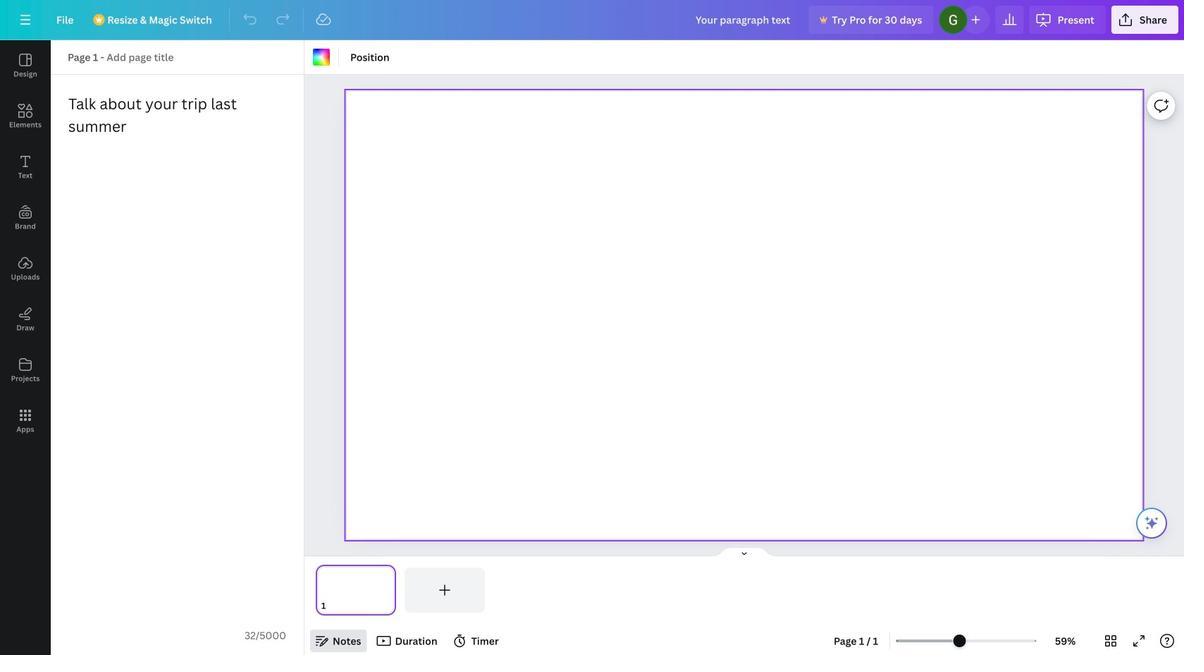 Task type: locate. For each thing, give the bounding box(es) containing it.
hide pages image
[[711, 546, 778, 558]]

Page title text field
[[107, 50, 175, 64], [332, 599, 338, 613]]

32 out of 5,000 characters used element
[[245, 629, 286, 642]]

0 vertical spatial page title text field
[[107, 50, 175, 64]]

1 horizontal spatial page title text field
[[332, 599, 338, 613]]



Task type: describe. For each thing, give the bounding box(es) containing it.
1 vertical spatial page title text field
[[332, 599, 338, 613]]

Zoom button
[[1043, 630, 1089, 652]]

side panel tab list
[[0, 40, 51, 446]]

Notes text field
[[51, 75, 303, 622]]

main menu bar
[[0, 0, 1185, 40]]

page 1 image
[[316, 568, 396, 613]]

Design title text field
[[685, 6, 803, 34]]

#ffffff image
[[313, 49, 330, 66]]

0 horizontal spatial page title text field
[[107, 50, 175, 64]]

quick actions image
[[1144, 515, 1161, 532]]



Task type: vqa. For each thing, say whether or not it's contained in the screenshot.
design inside the land your dream job with captivating cvs you can professionally customize to reflect your true potential with canva's free resume templates and easy-to-use design editor.
no



